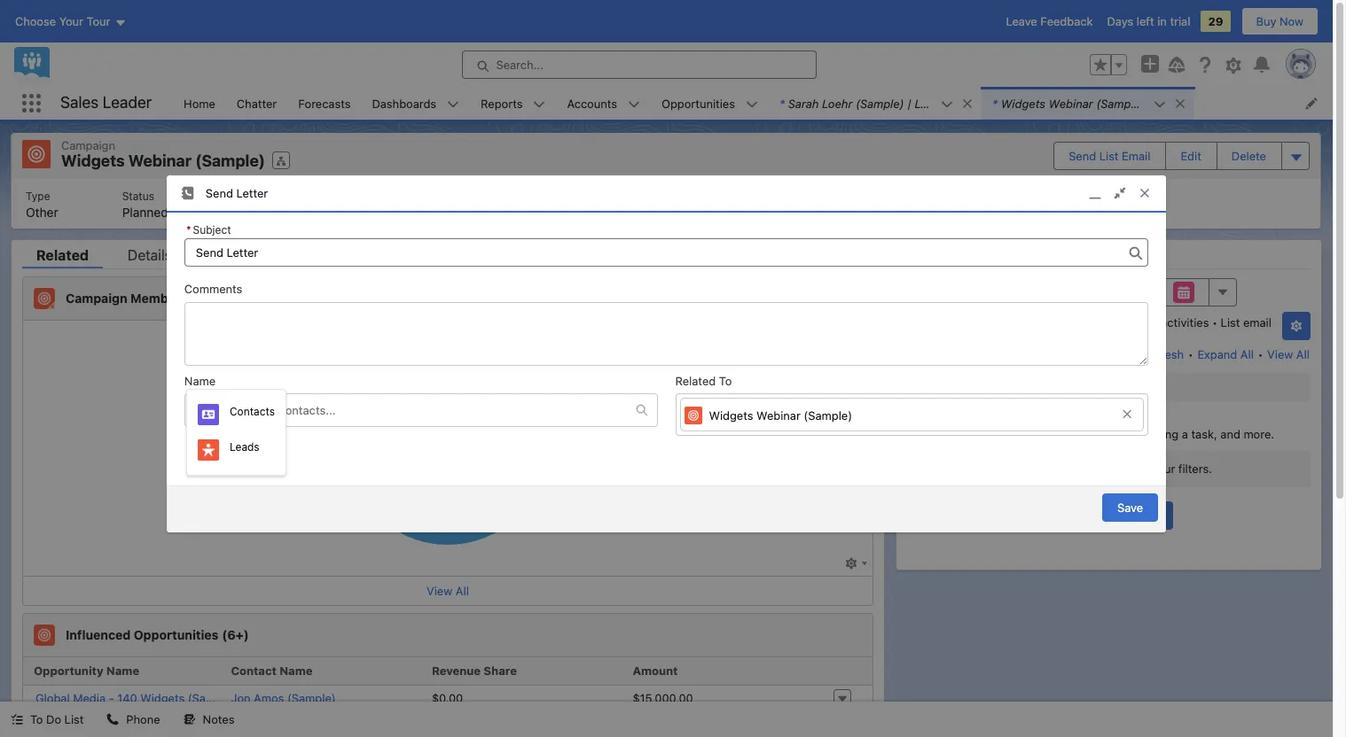 Task type: locate. For each thing, give the bounding box(es) containing it.
save button
[[1102, 494, 1158, 523]]

media right do
[[73, 718, 106, 732]]

search...
[[496, 58, 544, 72]]

text default image inside the notes button
[[183, 714, 196, 727]]

get
[[944, 427, 963, 442]]

related down other
[[36, 247, 89, 263]]

1 vertical spatial -
[[109, 718, 114, 732]]

1 vertical spatial contacts
[[230, 406, 275, 419]]

related inside the send letter dialog
[[675, 374, 716, 388]]

notes
[[203, 713, 235, 727]]

send left letter
[[206, 186, 233, 200]]

filters: last 30 days • all activities • list email
[[1025, 315, 1272, 329]]

view up revenue
[[427, 584, 453, 598]]

* widgets webinar (sample)
[[992, 96, 1145, 110]]

related link
[[22, 247, 103, 268]]

1 horizontal spatial text default image
[[183, 714, 196, 727]]

sending
[[1024, 427, 1066, 442]]

0 vertical spatial related
[[36, 247, 89, 263]]

widgets inside global media - 140 widgets (sample) geoff minor (sample)
[[140, 718, 185, 732]]

2 horizontal spatial *
[[992, 96, 998, 110]]

send for send letter
[[206, 186, 233, 200]]

all right show
[[1092, 509, 1106, 523]]

1 vertical spatial list
[[12, 179, 1321, 228]]

media down opportunity name
[[73, 691, 106, 705]]

add for add leads
[[659, 291, 680, 306]]

1 global media - 140 widgets (sample) link from the top
[[35, 691, 236, 706]]

* right lead
[[992, 96, 998, 110]]

1 horizontal spatial related
[[675, 374, 716, 388]]

140 for global media - 140 widgets (sample) jon amos (sample)
[[117, 691, 137, 705]]

view all
[[427, 584, 469, 598]]

1 vertical spatial related
[[675, 374, 716, 388]]

send inside button
[[1069, 149, 1096, 163]]

1 vertical spatial leads
[[230, 441, 260, 454]]

campaign down 'related' link
[[66, 291, 127, 306]]

save
[[1117, 501, 1143, 516]]

sarah
[[788, 96, 819, 110]]

1 140 from the top
[[117, 691, 137, 705]]

name
[[184, 374, 216, 388], [106, 664, 139, 678], [280, 664, 313, 678]]

opportunities
[[662, 96, 735, 110], [134, 628, 219, 643]]

leads down contacts link at the left
[[230, 441, 260, 454]]

text default image down global media - 140 widgets (sample) jon amos (sample)
[[183, 714, 196, 727]]

text default image right contacts image
[[213, 407, 225, 419]]

* sarah loehr (sample) | lead
[[780, 96, 941, 110]]

1 horizontal spatial name
[[184, 374, 216, 388]]

add for add contacts
[[746, 291, 767, 306]]

0 vertical spatial global
[[35, 691, 70, 705]]

text default image inside phone button
[[107, 714, 119, 727]]

details
[[128, 247, 172, 263]]

send inside dialog
[[206, 186, 233, 200]]

0 vertical spatial contacts
[[770, 291, 819, 306]]

forecasts link
[[288, 87, 361, 120]]

(sample)
[[856, 96, 904, 110], [1096, 96, 1145, 110], [195, 152, 265, 170], [804, 409, 852, 423], [188, 691, 236, 705], [287, 692, 336, 706], [188, 718, 236, 732], [298, 718, 346, 733]]

1 horizontal spatial add
[[746, 291, 767, 306]]

geoff
[[231, 718, 261, 733]]

* for * subject
[[186, 224, 191, 237]]

view all link down the email
[[1267, 340, 1311, 368]]

1 horizontal spatial contacts
[[770, 291, 819, 306]]

widgets inside list item
[[1001, 96, 1045, 110]]

text default image for notes
[[183, 714, 196, 727]]

2 horizontal spatial list
[[1221, 315, 1240, 329]]

send letter dialog
[[167, 175, 1166, 533]]

global media - 140 widgets (sample) link up "phone"
[[35, 691, 236, 706]]

1 vertical spatial global media - 140 widgets (sample) link
[[35, 718, 236, 733]]

global up do
[[35, 691, 70, 705]]

leads
[[683, 291, 715, 306], [230, 441, 260, 454]]

name up contacts image
[[184, 374, 216, 388]]

email
[[1122, 149, 1151, 163]]

add
[[659, 291, 680, 306], [746, 291, 767, 306]]

0 vertical spatial to
[[719, 374, 732, 388]]

to do list
[[30, 713, 84, 727]]

0 horizontal spatial text default image
[[11, 714, 23, 727]]

-
[[109, 691, 114, 705], [109, 718, 114, 732]]

2 - from the top
[[109, 718, 114, 732]]

filters.
[[1179, 462, 1212, 476]]

widgets
[[1001, 96, 1045, 110], [61, 152, 125, 170], [709, 409, 753, 423], [140, 691, 185, 705], [140, 718, 185, 732]]

1 vertical spatial view all link
[[427, 584, 469, 598]]

1 global from the top
[[35, 691, 70, 705]]

0 vertical spatial media
[[73, 691, 106, 705]]

1 horizontal spatial to
[[719, 374, 732, 388]]

2 horizontal spatial name
[[280, 664, 313, 678]]

list
[[173, 87, 1333, 120], [12, 179, 1321, 228]]

jon
[[231, 692, 251, 706]]

global media - 140 widgets (sample) link for geoff minor (sample)
[[35, 718, 236, 733]]

delete button
[[1217, 143, 1281, 169]]

text default image
[[961, 97, 974, 110], [11, 714, 23, 727], [183, 714, 196, 727]]

send letter
[[206, 186, 268, 200]]

by
[[1007, 427, 1020, 442]]

name down influenced
[[106, 664, 139, 678]]

list containing other
[[12, 179, 1321, 228]]

text default image left do
[[11, 714, 23, 727]]

1 vertical spatial list
[[1221, 315, 1240, 329]]

widgets webinar (sample) down related to
[[709, 409, 852, 423]]

global down opportunity
[[35, 718, 70, 732]]

•
[[1136, 315, 1141, 329], [1212, 315, 1218, 329], [1188, 347, 1194, 361], [1258, 347, 1263, 361]]

activities up refresh button
[[1161, 315, 1209, 329]]

text default image right lead
[[961, 97, 974, 110]]

0 vertical spatial list
[[173, 87, 1333, 120]]

1 horizontal spatial send
[[1069, 149, 1096, 163]]

- inside global media - 140 widgets (sample) jon amos (sample)
[[109, 691, 114, 705]]

0 horizontal spatial widgets webinar (sample)
[[61, 152, 265, 170]]

0 horizontal spatial *
[[186, 224, 191, 237]]

global for global media - 140 widgets (sample) jon amos (sample)
[[35, 691, 70, 705]]

1 horizontal spatial *
[[780, 96, 785, 110]]

1 horizontal spatial 1/12/2024
[[354, 204, 410, 219]]

0 horizontal spatial to
[[30, 713, 43, 727]]

1 horizontal spatial view
[[1267, 347, 1293, 361]]

subject
[[193, 224, 231, 237]]

widgets down leave
[[1001, 96, 1045, 110]]

accounts
[[567, 96, 617, 110]]

2 global media - 140 widgets (sample) link from the top
[[35, 718, 236, 733]]

text default image
[[1174, 97, 1187, 110], [635, 404, 648, 417], [213, 407, 225, 419], [107, 714, 119, 727]]

to for to do list
[[30, 713, 43, 727]]

view all link
[[1267, 340, 1311, 368], [427, 584, 469, 598]]

list
[[1099, 149, 1119, 163], [1221, 315, 1240, 329], [64, 713, 84, 727]]

29
[[1208, 14, 1223, 28]]

2 media from the top
[[73, 718, 106, 732]]

- left "phone"
[[109, 718, 114, 732]]

text default image left "phone"
[[107, 714, 119, 727]]

0 vertical spatial widgets webinar (sample)
[[61, 152, 265, 170]]

• up expand
[[1212, 315, 1218, 329]]

search... button
[[462, 51, 816, 79]]

0 vertical spatial global media - 140 widgets (sample) link
[[35, 691, 236, 706]]

activities up email,
[[1070, 410, 1118, 424]]

overdue
[[1008, 380, 1057, 394]]

start
[[232, 189, 257, 203]]

0 horizontal spatial add
[[659, 291, 680, 306]]

0 vertical spatial send
[[1069, 149, 1096, 163]]

widgets webinar (sample) up status
[[61, 152, 265, 170]]

list left the email
[[1221, 315, 1240, 329]]

to down comments text field
[[719, 374, 732, 388]]

name inside the send letter dialog
[[184, 374, 216, 388]]

2 1/12/2024 from the left
[[354, 204, 410, 219]]

0 horizontal spatial view
[[427, 584, 453, 598]]

- inside global media - 140 widgets (sample) geoff minor (sample)
[[109, 718, 114, 732]]

group
[[1090, 54, 1127, 75]]

campaign for campaign
[[61, 138, 115, 153]]

140 inside global media - 140 widgets (sample) geoff minor (sample)
[[117, 718, 137, 732]]

* inside the send letter dialog
[[186, 224, 191, 237]]

0 horizontal spatial webinar
[[128, 152, 192, 170]]

global inside global media - 140 widgets (sample) jon amos (sample)
[[35, 691, 70, 705]]

to left change
[[943, 462, 956, 476]]

0 horizontal spatial name
[[106, 664, 139, 678]]

task,
[[1191, 427, 1217, 442]]

widgets down global media - 140 widgets (sample) jon amos (sample)
[[140, 718, 185, 732]]

media inside global media - 140 widgets (sample) jon amos (sample)
[[73, 691, 106, 705]]

0 horizontal spatial activities
[[1070, 410, 1118, 424]]

140 inside global media - 140 widgets (sample) jon amos (sample)
[[117, 691, 137, 705]]

opportunity name element
[[23, 658, 224, 686]]

opportunities left (6+)
[[134, 628, 219, 643]]

1 horizontal spatial view all link
[[1267, 340, 1311, 368]]

0 vertical spatial view all link
[[1267, 340, 1311, 368]]

1 horizontal spatial widgets webinar (sample)
[[709, 409, 852, 423]]

• right days
[[1136, 315, 1141, 329]]

to left do
[[30, 713, 43, 727]]

webinar
[[1049, 96, 1093, 110], [128, 152, 192, 170], [757, 409, 801, 423]]

0 horizontal spatial send
[[206, 186, 233, 200]]

feedback
[[1041, 14, 1093, 28]]

1 - from the top
[[109, 691, 114, 705]]

widgets inside global media - 140 widgets (sample) jon amos (sample)
[[140, 691, 185, 705]]

campaign inside "link"
[[66, 291, 127, 306]]

home link
[[173, 87, 226, 120]]

opportunity name
[[34, 664, 139, 678]]

jon amos (sample) link
[[231, 692, 336, 706]]

an
[[1069, 427, 1082, 442]]

opportunities down the search... button
[[662, 96, 735, 110]]

related down comments text field
[[675, 374, 716, 388]]

* left sarah
[[780, 96, 785, 110]]

1 vertical spatial view
[[427, 584, 453, 598]]

1 horizontal spatial webinar
[[757, 409, 801, 423]]

all right expand
[[1241, 347, 1254, 361]]

2 add from the left
[[746, 291, 767, 306]]

* subject
[[186, 224, 231, 237]]

2 horizontal spatial text default image
[[961, 97, 974, 110]]

home
[[184, 96, 215, 110]]

type other
[[26, 189, 58, 219]]

widgets up "phone"
[[140, 691, 185, 705]]

1 vertical spatial activities
[[1070, 410, 1118, 424]]

more.
[[1244, 427, 1274, 442]]

leave
[[1006, 14, 1037, 28]]

add inside button
[[746, 291, 767, 306]]

list right do
[[64, 713, 84, 727]]

list item
[[769, 87, 982, 120], [982, 87, 1195, 120]]

1 vertical spatial 140
[[117, 718, 137, 732]]

1 vertical spatial global
[[35, 718, 70, 732]]

to inside button
[[30, 713, 43, 727]]

contacts image
[[188, 400, 209, 421]]

0 vertical spatial opportunities
[[662, 96, 735, 110]]

media inside global media - 140 widgets (sample) geoff minor (sample)
[[73, 718, 106, 732]]

0 vertical spatial list
[[1099, 149, 1119, 163]]

send left email
[[1069, 149, 1096, 163]]

related for related
[[36, 247, 89, 263]]

name up jon amos (sample) link
[[280, 664, 313, 678]]

0 vertical spatial view
[[1267, 347, 1293, 361]]

widgets webinar (sample)
[[61, 152, 265, 170], [709, 409, 852, 423]]

0 horizontal spatial 1/12/2024
[[232, 204, 288, 219]]

list left email
[[1099, 149, 1119, 163]]

2 list item from the left
[[982, 87, 1195, 120]]

* left subject
[[186, 224, 191, 237]]

1 vertical spatial to
[[943, 462, 956, 476]]

text default image inside to do list button
[[11, 714, 23, 727]]

changing
[[1099, 462, 1148, 476]]

widgets inside the send letter dialog
[[709, 409, 753, 423]]

140
[[117, 691, 137, 705], [117, 718, 137, 732]]

1 media from the top
[[73, 691, 106, 705]]

leads left 'add contacts'
[[683, 291, 715, 306]]

2 global from the top
[[35, 718, 70, 732]]

all inside button
[[1092, 509, 1106, 523]]

1 vertical spatial campaign
[[66, 291, 127, 306]]

contact name
[[231, 664, 313, 678]]

• left expand
[[1188, 347, 1194, 361]]

2 horizontal spatial to
[[943, 462, 956, 476]]

campaign down sales
[[61, 138, 115, 153]]

1 vertical spatial media
[[73, 718, 106, 732]]

add inside button
[[659, 291, 680, 306]]

1 horizontal spatial opportunities
[[662, 96, 735, 110]]

0 vertical spatial webinar
[[1049, 96, 1093, 110]]

name for contact name
[[280, 664, 313, 678]]

view down the email
[[1267, 347, 1293, 361]]

contact name element
[[224, 658, 425, 686]]

scheduling
[[1120, 427, 1179, 442]]

0 vertical spatial leads
[[683, 291, 715, 306]]

1 horizontal spatial leads
[[683, 291, 715, 306]]

send for send list email
[[1069, 149, 1096, 163]]

2 vertical spatial to
[[30, 713, 43, 727]]

global media - 140 widgets (sample) link down opportunity name element
[[35, 718, 236, 733]]

date
[[260, 189, 283, 203]]

influenced
[[66, 628, 131, 643]]

leads link
[[187, 433, 286, 468]]

to inside the send letter dialog
[[719, 374, 732, 388]]

- down opportunity name element
[[109, 691, 114, 705]]

amount element
[[626, 658, 827, 686]]

1 vertical spatial send
[[206, 186, 233, 200]]

leave feedback link
[[1006, 14, 1093, 28]]

widgets down related to
[[709, 409, 753, 423]]

1 list item from the left
[[769, 87, 982, 120]]

0 horizontal spatial contacts
[[230, 406, 275, 419]]

global inside global media - 140 widgets (sample) geoff minor (sample)
[[35, 718, 70, 732]]

expand
[[1198, 347, 1237, 361]]

reports link
[[470, 87, 533, 120]]

0 vertical spatial activities
[[1161, 315, 1209, 329]]

0 vertical spatial -
[[109, 691, 114, 705]]

media for global media - 140 widgets (sample) geoff minor (sample)
[[73, 718, 106, 732]]

list containing home
[[173, 87, 1333, 120]]

2 horizontal spatial webinar
[[1049, 96, 1093, 110]]

0 vertical spatial campaign
[[61, 138, 115, 153]]

minor
[[264, 718, 295, 733]]

related for related to
[[675, 374, 716, 388]]

view all link up revenue
[[427, 584, 469, 598]]

0 horizontal spatial opportunities
[[134, 628, 219, 643]]

0 horizontal spatial related
[[36, 247, 89, 263]]

1 vertical spatial webinar
[[128, 152, 192, 170]]

2 140 from the top
[[117, 718, 137, 732]]

0 vertical spatial 140
[[117, 691, 137, 705]]

activities
[[1161, 315, 1209, 329], [1070, 410, 1118, 424]]

1 1/12/2024 from the left
[[232, 204, 288, 219]]

text default image for to do list
[[11, 714, 23, 727]]

1 vertical spatial widgets webinar (sample)
[[709, 409, 852, 423]]

1 add from the left
[[659, 291, 680, 306]]

2 vertical spatial list
[[64, 713, 84, 727]]

2 vertical spatial webinar
[[757, 409, 801, 423]]



Task type: describe. For each thing, give the bounding box(es) containing it.
1 horizontal spatial activities
[[1161, 315, 1209, 329]]

show
[[1060, 509, 1089, 523]]

chatter
[[237, 96, 277, 110]]

revenue share element
[[425, 658, 626, 686]]

campaign for campaign members
[[66, 291, 127, 306]]

chatter link
[[226, 87, 288, 120]]

buy now button
[[1241, 7, 1319, 35]]

start date 1/12/2024
[[232, 189, 288, 219]]

upcoming & overdue
[[936, 380, 1057, 394]]

add leads
[[659, 291, 715, 306]]

opportunities list item
[[651, 87, 769, 120]]

filters:
[[1025, 315, 1061, 329]]

leave feedback
[[1006, 14, 1093, 28]]

dashboards link
[[361, 87, 447, 120]]

global for global media - 140 widgets (sample) geoff minor (sample)
[[35, 718, 70, 732]]

activities
[[1109, 509, 1158, 523]]

to for to change what's shown, try changing your filters.
[[943, 462, 956, 476]]

|
[[907, 96, 912, 110]]

campaign members link
[[66, 291, 195, 306]]

share
[[484, 664, 517, 678]]

add contacts
[[746, 291, 819, 306]]

buy
[[1256, 14, 1277, 28]]

1 vertical spatial opportunities
[[134, 628, 219, 643]]

influenced opportunities (6+)
[[66, 628, 249, 643]]

• down the email
[[1258, 347, 1263, 361]]

opportunity
[[34, 664, 103, 678]]

- for global media - 140 widgets (sample) geoff minor (sample)
[[109, 718, 114, 732]]

* for * sarah loehr (sample) | lead
[[780, 96, 785, 110]]

in
[[1158, 14, 1167, 28]]

accounts link
[[556, 87, 628, 120]]

status
[[122, 189, 154, 203]]

show all activities
[[1060, 509, 1158, 523]]

edit button
[[1167, 143, 1216, 169]]

(6+)
[[222, 628, 249, 643]]

trial
[[1170, 14, 1191, 28]]

(sample) inside the send letter dialog
[[804, 409, 852, 423]]

sales leader
[[60, 93, 152, 112]]

days
[[1108, 315, 1133, 329]]

media for global media - 140 widgets (sample) jon amos (sample)
[[73, 691, 106, 705]]

reports list item
[[470, 87, 556, 120]]

campaign members
[[66, 291, 188, 306]]

all right expand all button
[[1296, 347, 1310, 361]]

details link
[[114, 247, 186, 268]]

dashboards list item
[[361, 87, 470, 120]]

list for home link
[[12, 179, 1321, 228]]

expand all button
[[1197, 340, 1255, 368]]

contacts inside button
[[770, 291, 819, 306]]

to do list button
[[0, 702, 94, 738]]

upcoming
[[936, 380, 994, 394]]

1 horizontal spatial list
[[1099, 149, 1119, 163]]

$0.00
[[432, 692, 463, 706]]

type
[[26, 189, 50, 203]]

geoff minor (sample) link
[[231, 718, 346, 733]]

widgets webinar (sample) inside the send letter dialog
[[709, 409, 852, 423]]

loehr
[[822, 96, 853, 110]]

webinar inside the widgets webinar (sample) link
[[757, 409, 801, 423]]

name for opportunity name
[[106, 664, 139, 678]]

try
[[1081, 462, 1096, 476]]

global media - 140 widgets (sample) link for jon amos (sample)
[[35, 691, 236, 706]]

revenue
[[432, 664, 481, 678]]

text default image down comments text field
[[635, 404, 648, 417]]

show.
[[1136, 410, 1166, 424]]

related to
[[675, 374, 732, 388]]

opportunities inside list item
[[662, 96, 735, 110]]

buy now
[[1256, 14, 1304, 28]]

Comments text field
[[184, 302, 1149, 366]]

* for * widgets webinar (sample)
[[992, 96, 998, 110]]

leads inside button
[[683, 291, 715, 306]]

send list email
[[1069, 149, 1151, 163]]

refresh
[[1143, 347, 1184, 361]]

no activities to show. get started by sending an email, scheduling a task, and more.
[[944, 410, 1274, 442]]

status planned
[[122, 189, 168, 219]]

- for global media - 140 widgets (sample) jon amos (sample)
[[109, 691, 114, 705]]

a
[[1182, 427, 1188, 442]]

other
[[26, 204, 58, 219]]

planned
[[122, 204, 168, 219]]

what's
[[1001, 462, 1037, 476]]

30
[[1090, 315, 1105, 329]]

phone button
[[96, 702, 171, 738]]

contacts link
[[187, 397, 286, 433]]

leader
[[103, 93, 152, 112]]

now
[[1280, 14, 1304, 28]]

&
[[997, 380, 1005, 394]]

all right days
[[1145, 315, 1158, 329]]

last
[[1064, 315, 1087, 329]]

add leads button
[[645, 285, 730, 312]]

activities inside the no activities to show. get started by sending an email, scheduling a task, and more.
[[1070, 410, 1118, 424]]

widgets up status
[[61, 152, 125, 170]]

to change what's shown, try changing your filters.
[[943, 462, 1212, 476]]

contact
[[231, 664, 277, 678]]

text default image up edit button
[[1174, 97, 1187, 110]]

and
[[1221, 427, 1241, 442]]

show all activities button
[[1045, 502, 1173, 530]]

email
[[1243, 315, 1272, 329]]

amos
[[254, 692, 284, 706]]

$15,000.00
[[633, 692, 693, 706]]

to
[[1122, 410, 1132, 424]]

forecasts
[[298, 96, 351, 110]]

0 horizontal spatial list
[[64, 713, 84, 727]]

send letter link
[[167, 175, 1166, 213]]

dashboards
[[372, 96, 436, 110]]

webinar inside list item
[[1049, 96, 1093, 110]]

revenue share
[[432, 664, 517, 678]]

list for leave feedback link
[[173, 87, 1333, 120]]

text default image inside list item
[[961, 97, 974, 110]]

accounts list item
[[556, 87, 651, 120]]

days
[[1107, 14, 1134, 28]]

140 for global media - 140 widgets (sample) geoff minor (sample)
[[117, 718, 137, 732]]

global media - 140 widgets (sample) geoff minor (sample)
[[35, 718, 346, 733]]

0 horizontal spatial leads
[[230, 441, 260, 454]]

0 horizontal spatial view all link
[[427, 584, 469, 598]]

refresh button
[[1142, 340, 1185, 368]]

left
[[1137, 14, 1154, 28]]

letter
[[236, 186, 268, 200]]

phone
[[126, 713, 160, 727]]

days left in trial
[[1107, 14, 1191, 28]]

delete
[[1232, 149, 1266, 163]]

all up revenue
[[456, 584, 469, 598]]

widgets webinar (sample) link
[[680, 398, 1144, 432]]

upcoming & overdue button
[[908, 373, 1310, 401]]



Task type: vqa. For each thing, say whether or not it's contained in the screenshot.


